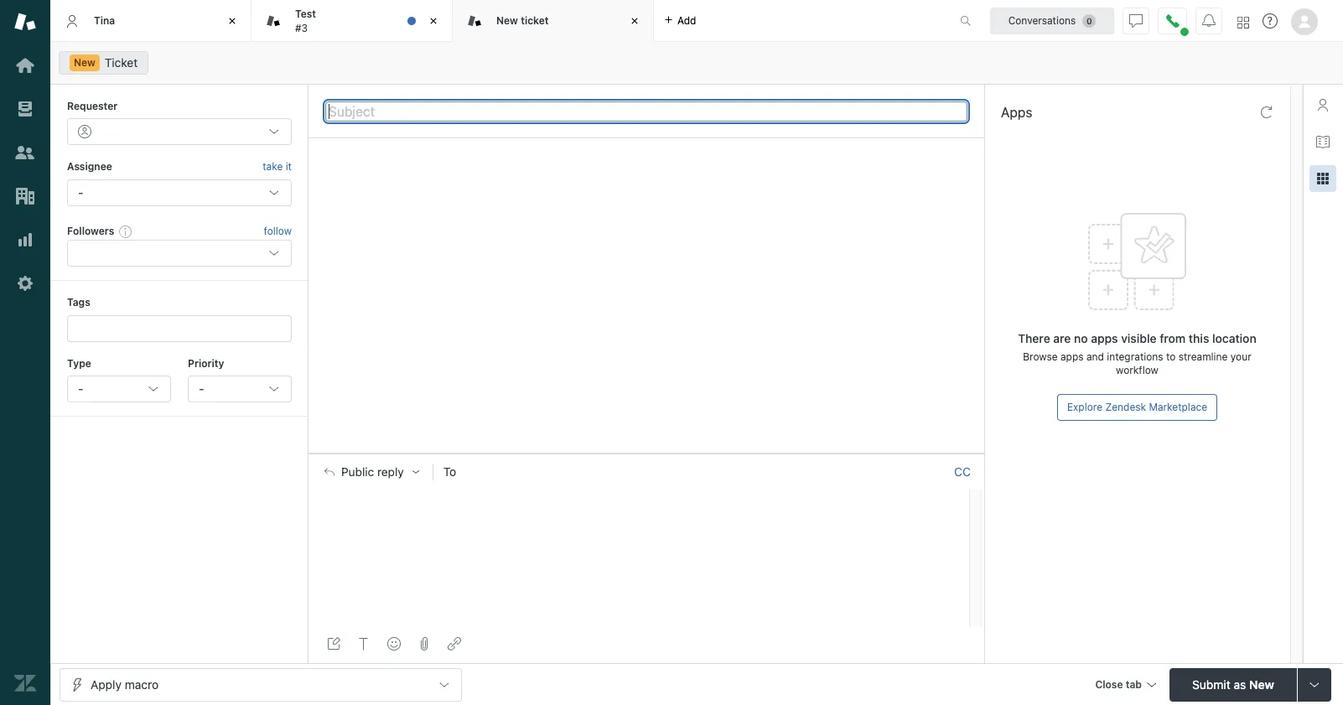 Task type: vqa. For each thing, say whether or not it's contained in the screenshot.
"Public" at left bottom
yes



Task type: describe. For each thing, give the bounding box(es) containing it.
add button
[[654, 0, 706, 41]]

conversations button
[[990, 7, 1114, 34]]

assignee
[[67, 160, 112, 173]]

new for new ticket
[[496, 14, 518, 27]]

new ticket
[[496, 14, 549, 27]]

assignee element
[[67, 179, 292, 206]]

conversations
[[1009, 14, 1076, 26]]

take it
[[263, 160, 292, 173]]

close image inside tab
[[425, 13, 442, 29]]

close tab button
[[1088, 668, 1163, 704]]

0 vertical spatial apps
[[1091, 331, 1118, 345]]

followers element
[[67, 240, 292, 267]]

no
[[1074, 331, 1088, 345]]

- for priority
[[199, 382, 204, 396]]

tags
[[67, 296, 90, 309]]

macro
[[125, 677, 159, 691]]

are
[[1054, 331, 1071, 345]]

customers image
[[14, 142, 36, 164]]

apps
[[1001, 105, 1033, 120]]

- button for type
[[67, 376, 171, 402]]

it
[[286, 160, 292, 173]]

draft mode image
[[327, 637, 340, 651]]

organizations image
[[14, 185, 36, 207]]

integrations
[[1107, 351, 1164, 363]]

close image for tina
[[224, 13, 241, 29]]

- for type
[[78, 382, 83, 396]]

take it button
[[263, 159, 292, 176]]

requester
[[67, 100, 118, 112]]

there are no apps visible from this location browse apps and integrations to streamline your workflow
[[1018, 331, 1257, 377]]

info on adding followers image
[[119, 225, 133, 238]]

button displays agent's chat status as invisible. image
[[1130, 14, 1143, 27]]

views image
[[14, 98, 36, 120]]

to
[[443, 464, 456, 478]]

visible
[[1121, 331, 1157, 345]]

priority
[[188, 357, 224, 369]]

tabs tab list
[[50, 0, 943, 42]]

2 horizontal spatial new
[[1249, 677, 1274, 691]]

test
[[295, 8, 316, 20]]

customer context image
[[1317, 98, 1330, 112]]

secondary element
[[50, 46, 1343, 80]]

close
[[1095, 678, 1123, 691]]

knowledge image
[[1317, 135, 1330, 148]]

there
[[1018, 331, 1050, 345]]

displays possible ticket submission types image
[[1308, 678, 1322, 691]]

submit as new
[[1193, 677, 1274, 691]]

marketplace
[[1149, 401, 1208, 413]]

tina
[[94, 14, 115, 27]]

#3
[[295, 21, 308, 34]]

tags element
[[67, 315, 292, 342]]

submit
[[1193, 677, 1231, 691]]

new ticket tab
[[453, 0, 654, 42]]

explore zendesk marketplace button
[[1057, 394, 1218, 421]]



Task type: locate. For each thing, give the bounding box(es) containing it.
1 horizontal spatial apps
[[1091, 331, 1118, 345]]

test #3
[[295, 8, 316, 34]]

this
[[1189, 331, 1210, 345]]

2 - button from the left
[[188, 376, 292, 402]]

get help image
[[1263, 13, 1278, 29]]

1 close image from the left
[[224, 13, 241, 29]]

admin image
[[14, 273, 36, 294]]

explore
[[1067, 401, 1103, 413]]

Subject field
[[325, 101, 968, 121]]

new for new
[[74, 56, 96, 69]]

apply
[[91, 677, 122, 691]]

streamline
[[1179, 351, 1228, 363]]

from
[[1160, 331, 1186, 345]]

new
[[496, 14, 518, 27], [74, 56, 96, 69], [1249, 677, 1274, 691]]

apps
[[1091, 331, 1118, 345], [1061, 351, 1084, 363]]

and
[[1087, 351, 1104, 363]]

follow button
[[264, 224, 292, 239]]

public reply button
[[309, 454, 433, 489]]

cc
[[954, 464, 971, 478]]

your
[[1231, 351, 1252, 363]]

add link (cmd k) image
[[448, 637, 461, 651]]

main element
[[0, 0, 50, 705]]

3 close image from the left
[[626, 13, 643, 29]]

- down the type
[[78, 382, 83, 396]]

new right 'as'
[[1249, 677, 1274, 691]]

- down 'assignee'
[[78, 185, 83, 199]]

close image inside new ticket 'tab'
[[626, 13, 643, 29]]

zendesk image
[[14, 673, 36, 694]]

zendesk products image
[[1238, 16, 1249, 28]]

new left ticket
[[74, 56, 96, 69]]

add
[[678, 14, 696, 26]]

apply macro
[[91, 677, 159, 691]]

1 horizontal spatial new
[[496, 14, 518, 27]]

follow
[[264, 225, 292, 237]]

to
[[1166, 351, 1176, 363]]

browse
[[1023, 351, 1058, 363]]

tina tab
[[50, 0, 252, 42]]

- down priority
[[199, 382, 204, 396]]

public
[[341, 465, 374, 478]]

apps down no
[[1061, 351, 1084, 363]]

-
[[78, 185, 83, 199], [78, 382, 83, 396], [199, 382, 204, 396]]

- button down the type
[[67, 376, 171, 402]]

close image
[[224, 13, 241, 29], [425, 13, 442, 29], [626, 13, 643, 29]]

tab
[[252, 0, 453, 42]]

1 - button from the left
[[67, 376, 171, 402]]

2 vertical spatial new
[[1249, 677, 1274, 691]]

zendesk support image
[[14, 11, 36, 33]]

0 horizontal spatial new
[[74, 56, 96, 69]]

1 horizontal spatial - button
[[188, 376, 292, 402]]

apps up and
[[1091, 331, 1118, 345]]

location
[[1213, 331, 1257, 345]]

1 vertical spatial new
[[74, 56, 96, 69]]

close image for new ticket
[[626, 13, 643, 29]]

public reply
[[341, 465, 404, 478]]

1 vertical spatial apps
[[1061, 351, 1084, 363]]

type
[[67, 357, 91, 369]]

ticket
[[521, 14, 549, 27]]

new inside the secondary element
[[74, 56, 96, 69]]

notifications image
[[1203, 14, 1216, 27]]

minimize composer image
[[640, 447, 653, 460]]

0 horizontal spatial - button
[[67, 376, 171, 402]]

add attachment image
[[418, 637, 431, 651]]

requester element
[[67, 119, 292, 145]]

as
[[1234, 677, 1246, 691]]

new left the ticket
[[496, 14, 518, 27]]

2 horizontal spatial close image
[[626, 13, 643, 29]]

tab containing test
[[252, 0, 453, 42]]

zendesk
[[1106, 401, 1146, 413]]

- button down priority
[[188, 376, 292, 402]]

format text image
[[357, 637, 371, 651]]

reply
[[377, 465, 404, 478]]

followers
[[67, 225, 114, 237]]

take
[[263, 160, 283, 173]]

close tab
[[1095, 678, 1142, 691]]

reporting image
[[14, 229, 36, 251]]

0 vertical spatial new
[[496, 14, 518, 27]]

- inside assignee element
[[78, 185, 83, 199]]

- button for priority
[[188, 376, 292, 402]]

close image inside 'tina' "tab"
[[224, 13, 241, 29]]

new inside 'tab'
[[496, 14, 518, 27]]

1 horizontal spatial close image
[[425, 13, 442, 29]]

0 horizontal spatial close image
[[224, 13, 241, 29]]

insert emojis image
[[387, 637, 401, 651]]

workflow
[[1116, 364, 1159, 377]]

explore zendesk marketplace
[[1067, 401, 1208, 413]]

- button
[[67, 376, 171, 402], [188, 376, 292, 402]]

get started image
[[14, 55, 36, 76]]

cc button
[[954, 464, 971, 479]]

0 horizontal spatial apps
[[1061, 351, 1084, 363]]

ticket
[[105, 55, 138, 70]]

apps image
[[1317, 172, 1330, 185]]

2 close image from the left
[[425, 13, 442, 29]]

tab
[[1126, 678, 1142, 691]]



